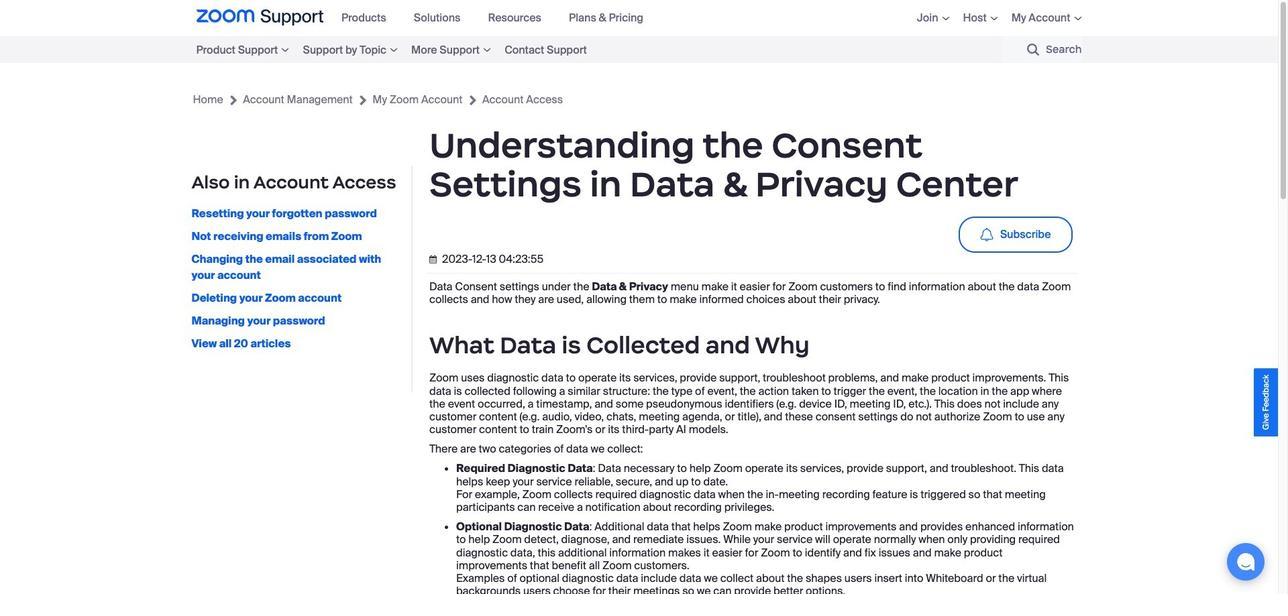 Task type: locate. For each thing, give the bounding box(es) containing it.
search image
[[1027, 44, 1040, 56]]

main content
[[0, 63, 1278, 595]]

search image
[[1027, 44, 1040, 56]]

open chat image
[[1237, 553, 1256, 572]]

calendar image
[[429, 256, 440, 264]]

menu bar
[[334, 0, 663, 36], [897, 0, 1082, 36], [196, 36, 634, 63]]



Task type: describe. For each thing, give the bounding box(es) containing it.
zoom support image
[[196, 9, 323, 27]]



Task type: vqa. For each thing, say whether or not it's contained in the screenshot.
OPEN CHAT image
yes



